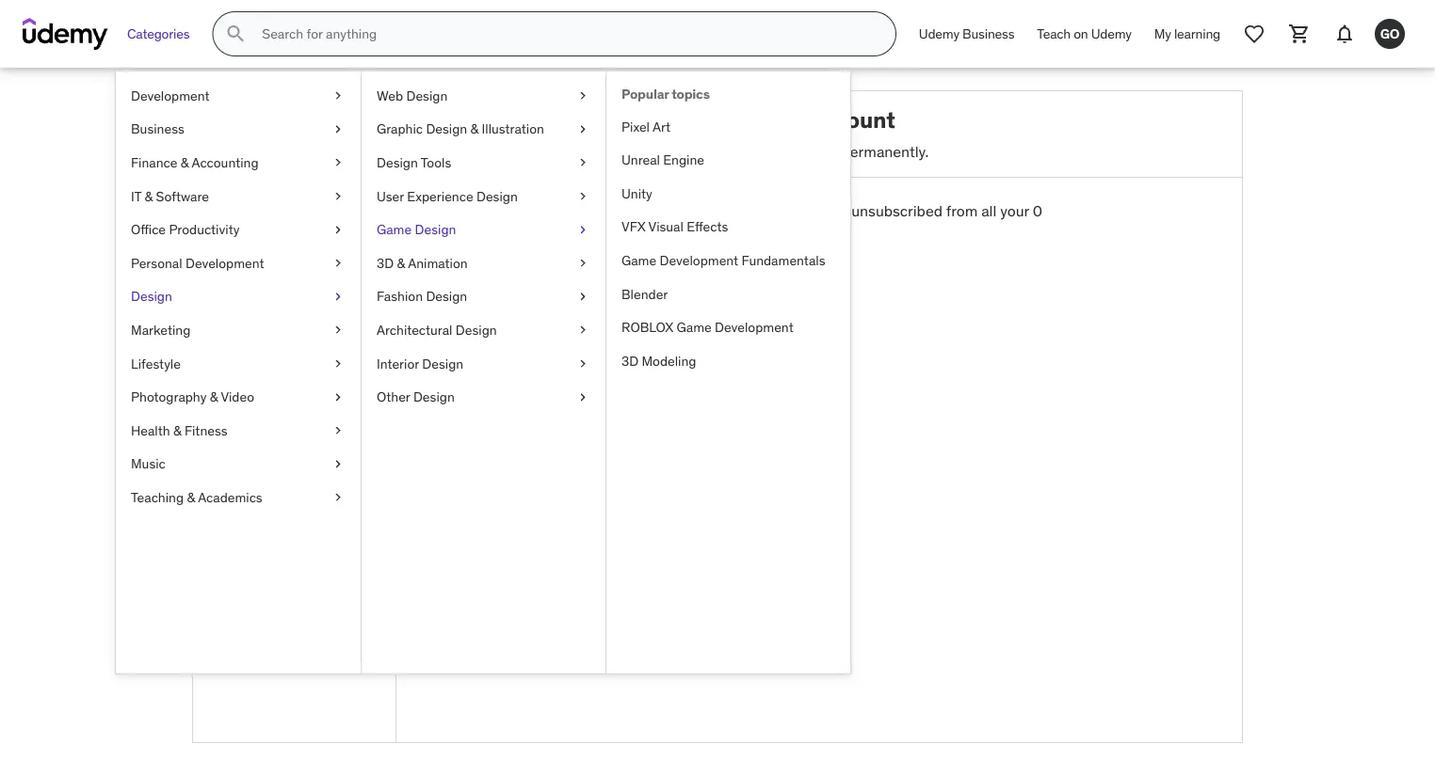 Task type: describe. For each thing, give the bounding box(es) containing it.
0 vertical spatial will
[[805, 201, 827, 221]]

& for health & fitness
[[173, 422, 181, 439]]

profile
[[288, 279, 331, 299]]

personal development
[[131, 255, 264, 272]]

xsmall image for web design
[[575, 87, 590, 105]]

account inside close account close your account permanently.
[[784, 142, 838, 161]]

xsmall image for office productivity
[[331, 221, 346, 239]]

3d modeling
[[621, 353, 696, 370]]

health & fitness
[[131, 422, 227, 439]]

1 udemy from the left
[[919, 25, 959, 42]]

xsmall image for fashion design
[[575, 288, 590, 306]]

udemy business
[[919, 25, 1014, 42]]

close account close your account permanently.
[[710, 105, 929, 161]]

game for game development fundamentals
[[621, 252, 657, 269]]

design for architectural
[[456, 322, 497, 339]]

xsmall image for architectural design
[[575, 321, 590, 340]]

account,
[[717, 201, 774, 221]]

web
[[377, 87, 403, 104]]

view
[[208, 279, 240, 299]]

game design
[[377, 221, 456, 238]]

design for interior
[[422, 355, 463, 372]]

xsmall image for it & software
[[331, 187, 346, 206]]

finance
[[131, 154, 177, 171]]

3d & animation
[[377, 255, 468, 272]]

permanently.
[[841, 142, 929, 161]]

api clients link
[[193, 504, 395, 533]]

roblox game development link
[[606, 311, 850, 345]]

other
[[377, 389, 410, 406]]

design for other
[[413, 389, 455, 406]]

close
[[645, 201, 680, 221]]

roblox game development
[[621, 319, 794, 336]]

pixel art
[[621, 118, 671, 135]]

& for finance & accounting
[[181, 154, 189, 171]]

animation
[[408, 255, 468, 272]]

development inside 'link'
[[131, 87, 210, 104]]

xsmall image for 3d & animation
[[575, 254, 590, 273]]

architectural design
[[377, 322, 497, 339]]

popular
[[621, 86, 669, 103]]

finance & accounting
[[131, 154, 259, 171]]

music link
[[116, 448, 361, 481]]

architectural design link
[[362, 314, 605, 347]]

design for web
[[406, 87, 448, 104]]

design tools
[[377, 154, 451, 171]]

photography & video
[[131, 389, 254, 406]]

architectural
[[377, 322, 452, 339]]

account
[[807, 105, 895, 134]]

vfx visual effects link
[[606, 211, 850, 244]]

engine
[[663, 152, 704, 168]]

3d for 3d modeling
[[621, 353, 639, 370]]

academics
[[198, 489, 262, 506]]

topics
[[672, 86, 710, 103]]

xsmall image for photography & video
[[331, 388, 346, 407]]

gary orlando
[[248, 234, 340, 253]]

xsmall image for music
[[331, 455, 346, 474]]

graphic
[[377, 121, 423, 138]]

categories
[[127, 25, 190, 42]]

xsmall image for user experience design
[[575, 187, 590, 206]]

experience
[[407, 188, 473, 205]]

2 you from the left
[[778, 201, 802, 221]]

xsmall image for development
[[331, 87, 346, 105]]

effects
[[687, 219, 728, 235]]

fashion
[[377, 288, 423, 305]]

fundamentals
[[742, 252, 825, 269]]

notifications
[[208, 480, 294, 499]]

methods
[[271, 423, 330, 442]]

development down blender link
[[715, 319, 794, 336]]

api
[[208, 508, 232, 528]]

notifications image
[[1333, 23, 1356, 45]]

xsmall image for game design
[[575, 221, 590, 239]]

submit search image
[[224, 23, 247, 45]]

blender
[[621, 286, 668, 303]]

teach on udemy
[[1037, 25, 1132, 42]]

other design link
[[362, 381, 605, 414]]

photography
[[131, 389, 207, 406]]

design inside design tools link
[[377, 154, 418, 171]]

teaching & academics
[[131, 489, 262, 506]]

design for game
[[415, 221, 456, 238]]

unreal engine link
[[606, 144, 850, 177]]

if you close your account, you will be unsubscribed from all your 0 courses, and will lose access forever.
[[537, 201, 1042, 242]]

office productivity link
[[116, 213, 361, 247]]

from
[[946, 201, 978, 221]]

xsmall image for lifestyle
[[331, 355, 346, 373]]

development link
[[116, 79, 361, 113]]

accounting
[[192, 154, 259, 171]]

my learning
[[1154, 25, 1220, 42]]

vfx visual effects
[[621, 219, 728, 235]]

game for game design
[[377, 221, 412, 238]]

game design link
[[362, 213, 605, 247]]

user
[[377, 188, 404, 205]]

account inside 'button'
[[590, 271, 647, 290]]

access
[[682, 222, 729, 242]]

marketing link
[[116, 314, 361, 347]]

your for account
[[751, 142, 780, 161]]

game design element
[[605, 72, 850, 674]]

subscriptions link
[[193, 390, 395, 418]]

popular topics
[[621, 86, 710, 103]]

visual
[[648, 219, 683, 235]]

fashion design
[[377, 288, 467, 305]]

my learning link
[[1143, 11, 1232, 56]]

it & software
[[131, 188, 209, 205]]

& for photography & video
[[210, 389, 218, 406]]

and
[[597, 222, 622, 242]]

courses,
[[537, 222, 593, 242]]

udemy image
[[23, 18, 108, 50]]



Task type: locate. For each thing, give the bounding box(es) containing it.
business link
[[116, 113, 361, 146]]

graphic design & illustration link
[[362, 113, 605, 146]]

learning
[[1174, 25, 1220, 42]]

pixel
[[621, 118, 650, 135]]

xsmall image for interior design
[[575, 355, 590, 373]]

0 horizontal spatial udemy
[[919, 25, 959, 42]]

orlando
[[284, 234, 340, 253]]

design inside fashion design link
[[426, 288, 467, 305]]

& for 3d & animation
[[397, 255, 405, 272]]

1 horizontal spatial you
[[778, 201, 802, 221]]

close account
[[548, 271, 647, 290]]

marketing
[[131, 322, 191, 339]]

0 vertical spatial business
[[962, 25, 1014, 42]]

xsmall image
[[575, 87, 590, 105], [575, 120, 590, 139], [331, 187, 346, 206], [331, 221, 346, 239], [575, 221, 590, 239], [331, 254, 346, 273], [575, 254, 590, 273], [575, 288, 590, 306], [331, 355, 346, 373], [575, 388, 590, 407], [331, 422, 346, 440]]

design inside graphic design & illustration link
[[426, 121, 467, 138]]

design inside architectural design link
[[456, 322, 497, 339]]

3d
[[377, 255, 394, 272], [621, 353, 639, 370]]

unity link
[[606, 177, 850, 211]]

business
[[962, 25, 1014, 42], [131, 121, 184, 138]]

other design
[[377, 389, 455, 406]]

design down fashion design link
[[456, 322, 497, 339]]

xsmall image inside health & fitness link
[[331, 422, 346, 440]]

2 horizontal spatial your
[[1000, 201, 1029, 221]]

it
[[131, 188, 141, 205]]

design inside other design link
[[413, 389, 455, 406]]

xsmall image down close account 'button'
[[575, 321, 590, 340]]

xsmall image inside web design link
[[575, 87, 590, 105]]

will
[[805, 201, 827, 221], [626, 222, 647, 242]]

xsmall image up the warning: at the left top of the page
[[575, 154, 590, 172]]

design inside interior design link
[[422, 355, 463, 372]]

close account button
[[537, 258, 659, 303]]

xsmall image for personal development
[[331, 254, 346, 273]]

design for fashion
[[426, 288, 467, 305]]

xsmall image inside lifestyle 'link'
[[331, 355, 346, 373]]

xsmall image left 'if'
[[575, 187, 590, 206]]

0 vertical spatial game
[[377, 221, 412, 238]]

0 vertical spatial close
[[743, 105, 803, 134]]

lifestyle
[[131, 355, 181, 372]]

xsmall image down profile
[[331, 321, 346, 340]]

modeling
[[642, 353, 696, 370]]

xsmall image for business
[[331, 120, 346, 139]]

your up unity link on the top of page
[[751, 142, 780, 161]]

be
[[831, 201, 848, 221]]

1 vertical spatial business
[[131, 121, 184, 138]]

development up view
[[185, 255, 264, 272]]

notifications api clients
[[208, 480, 294, 528]]

close up unreal engine link
[[743, 105, 803, 134]]

3d down roblox
[[621, 353, 639, 370]]

0 horizontal spatial your
[[684, 201, 713, 221]]

0 horizontal spatial account
[[590, 271, 647, 290]]

your inside close account close your account permanently.
[[751, 142, 780, 161]]

xsmall image inside personal development link
[[331, 254, 346, 273]]

xsmall image for finance & accounting
[[331, 154, 346, 172]]

1 horizontal spatial will
[[805, 201, 827, 221]]

1 you from the left
[[617, 201, 641, 221]]

design up animation
[[415, 221, 456, 238]]

game up modeling
[[677, 319, 712, 336]]

finance & accounting link
[[116, 146, 361, 180]]

account
[[784, 142, 838, 161], [590, 271, 647, 290]]

view public profile
[[208, 279, 331, 299]]

teach
[[1037, 25, 1071, 42]]

will right and
[[626, 222, 647, 242]]

xsmall image down payment methods link
[[331, 489, 346, 507]]

xsmall image inside architectural design link
[[575, 321, 590, 340]]

& down web design link
[[470, 121, 479, 138]]

xsmall image inside fashion design link
[[575, 288, 590, 306]]

tools
[[421, 154, 451, 171]]

design inside 'game design' link
[[415, 221, 456, 238]]

& right it
[[145, 188, 153, 205]]

xsmall image for graphic design & illustration
[[575, 120, 590, 139]]

account down and
[[590, 271, 647, 290]]

0 vertical spatial account
[[784, 142, 838, 161]]

design inside user experience design link
[[476, 188, 518, 205]]

health & fitness link
[[116, 414, 361, 448]]

xsmall image inside 'game design' link
[[575, 221, 590, 239]]

xsmall image inside 3d & animation link
[[575, 254, 590, 273]]

game down vfx
[[621, 252, 657, 269]]

xsmall image inside interior design link
[[575, 355, 590, 373]]

fitness
[[184, 422, 227, 439]]

xsmall image for teaching & academics
[[331, 489, 346, 507]]

design inside web design link
[[406, 87, 448, 104]]

business left teach
[[962, 25, 1014, 42]]

wishlist image
[[1243, 23, 1266, 45]]

& right finance
[[181, 154, 189, 171]]

design link
[[116, 280, 361, 314]]

xsmall image inside the "music" link
[[331, 455, 346, 474]]

xsmall image up the notifications link
[[331, 455, 346, 474]]

0 vertical spatial 3d
[[377, 255, 394, 272]]

1 vertical spatial account
[[590, 271, 647, 290]]

0 horizontal spatial you
[[617, 201, 641, 221]]

xsmall image inside it & software link
[[331, 187, 346, 206]]

categories button
[[116, 11, 201, 56]]

xsmall image down orlando
[[331, 288, 346, 306]]

xsmall image left "web"
[[331, 87, 346, 105]]

development down access
[[660, 252, 738, 269]]

xsmall image inside teaching & academics link
[[331, 489, 346, 507]]

design down design tools link
[[476, 188, 518, 205]]

web design
[[377, 87, 448, 104]]

0
[[1033, 201, 1042, 221]]

xsmall image
[[331, 87, 346, 105], [331, 120, 346, 139], [331, 154, 346, 172], [575, 154, 590, 172], [575, 187, 590, 206], [331, 288, 346, 306], [331, 321, 346, 340], [575, 321, 590, 340], [575, 355, 590, 373], [331, 388, 346, 407], [331, 455, 346, 474], [331, 489, 346, 507]]

game down user
[[377, 221, 412, 238]]

software
[[156, 188, 209, 205]]

account down account
[[784, 142, 838, 161]]

0 horizontal spatial will
[[626, 222, 647, 242]]

xsmall image inside user experience design link
[[575, 187, 590, 206]]

0 horizontal spatial 3d
[[377, 255, 394, 272]]

you
[[617, 201, 641, 221], [778, 201, 802, 221]]

close
[[743, 105, 803, 134], [710, 142, 748, 161], [548, 271, 587, 290]]

vfx
[[621, 219, 646, 235]]

& for teaching & academics
[[187, 489, 195, 506]]

close for account
[[548, 271, 587, 290]]

lose
[[651, 222, 679, 242]]

interior
[[377, 355, 419, 372]]

photography & video link
[[116, 381, 361, 414]]

2 vertical spatial close
[[548, 271, 587, 290]]

0 horizontal spatial game
[[377, 221, 412, 238]]

2 vertical spatial game
[[677, 319, 712, 336]]

xsmall image for design
[[331, 288, 346, 306]]

xsmall image for health & fitness
[[331, 422, 346, 440]]

subscriptions
[[208, 394, 301, 413]]

1 vertical spatial game
[[621, 252, 657, 269]]

xsmall image for design tools
[[575, 154, 590, 172]]

unsubscribed
[[851, 201, 943, 221]]

your for you
[[684, 201, 713, 221]]

development
[[131, 87, 210, 104], [660, 252, 738, 269], [185, 255, 264, 272], [715, 319, 794, 336]]

xsmall image left "design tools"
[[331, 154, 346, 172]]

lifestyle link
[[116, 347, 361, 381]]

3d up fashion
[[377, 255, 394, 272]]

go
[[1380, 25, 1400, 42]]

design down architectural design
[[422, 355, 463, 372]]

productivity
[[169, 221, 240, 238]]

xsmall image left graphic
[[331, 120, 346, 139]]

you up forever.
[[778, 201, 802, 221]]

Search for anything text field
[[258, 18, 873, 50]]

2 udemy from the left
[[1091, 25, 1132, 42]]

game development fundamentals link
[[606, 244, 850, 278]]

design down interior design
[[413, 389, 455, 406]]

1 horizontal spatial udemy
[[1091, 25, 1132, 42]]

shopping cart with 0 items image
[[1288, 23, 1311, 45]]

business up finance
[[131, 121, 184, 138]]

2 horizontal spatial game
[[677, 319, 712, 336]]

design for graphic
[[426, 121, 467, 138]]

close inside 'button'
[[548, 271, 587, 290]]

teaching & academics link
[[116, 481, 361, 515]]

all
[[981, 201, 997, 221]]

1 horizontal spatial business
[[962, 25, 1014, 42]]

xsmall image inside design tools link
[[575, 154, 590, 172]]

will left be
[[805, 201, 827, 221]]

blender link
[[606, 278, 850, 311]]

design down personal
[[131, 288, 172, 305]]

& right teaching
[[187, 489, 195, 506]]

subscriptions payment methods
[[208, 394, 330, 442]]

unreal engine
[[621, 152, 704, 168]]

3d for 3d & animation
[[377, 255, 394, 272]]

design down animation
[[426, 288, 467, 305]]

payment methods link
[[193, 418, 395, 447]]

& for it & software
[[145, 188, 153, 205]]

view public profile link
[[193, 275, 395, 304]]

my
[[1154, 25, 1171, 42]]

teaching
[[131, 489, 184, 506]]

roblox
[[621, 319, 673, 336]]

fashion design link
[[362, 280, 605, 314]]

game development fundamentals
[[621, 252, 825, 269]]

xsmall image inside "finance & accounting" link
[[331, 154, 346, 172]]

pixel art link
[[606, 110, 850, 144]]

0 horizontal spatial business
[[131, 121, 184, 138]]

1 horizontal spatial game
[[621, 252, 657, 269]]

payment
[[208, 423, 267, 442]]

xsmall image inside development 'link'
[[331, 87, 346, 105]]

& left video
[[210, 389, 218, 406]]

design up "tools"
[[426, 121, 467, 138]]

3d modeling link
[[606, 345, 850, 378]]

user experience design link
[[362, 180, 605, 213]]

1 horizontal spatial account
[[784, 142, 838, 161]]

close down courses, on the top
[[548, 271, 587, 290]]

your
[[751, 142, 780, 161], [684, 201, 713, 221], [1000, 201, 1029, 221]]

interior design
[[377, 355, 463, 372]]

your up access
[[684, 201, 713, 221]]

xsmall image for other design
[[575, 388, 590, 407]]

& right health
[[173, 422, 181, 439]]

it & software link
[[116, 180, 361, 213]]

close up unity link on the top of page
[[710, 142, 748, 161]]

development down categories dropdown button
[[131, 87, 210, 104]]

design down graphic
[[377, 154, 418, 171]]

notifications link
[[193, 476, 395, 504]]

xsmall image inside other design link
[[575, 388, 590, 407]]

public
[[244, 279, 285, 299]]

xsmall image inside graphic design & illustration link
[[575, 120, 590, 139]]

1 horizontal spatial your
[[751, 142, 780, 161]]

xsmall image left other
[[331, 388, 346, 407]]

xsmall image inside marketing link
[[331, 321, 346, 340]]

your left 0
[[1000, 201, 1029, 221]]

xsmall image for marketing
[[331, 321, 346, 340]]

office productivity
[[131, 221, 240, 238]]

1 vertical spatial 3d
[[621, 353, 639, 370]]

& up fashion
[[397, 255, 405, 272]]

close for account
[[743, 105, 803, 134]]

xsmall image inside design link
[[331, 288, 346, 306]]

3d inside game design element
[[621, 353, 639, 370]]

design right "web"
[[406, 87, 448, 104]]

go link
[[1367, 11, 1412, 56]]

design
[[406, 87, 448, 104], [426, 121, 467, 138], [377, 154, 418, 171], [476, 188, 518, 205], [415, 221, 456, 238], [131, 288, 172, 305], [426, 288, 467, 305], [456, 322, 497, 339], [422, 355, 463, 372], [413, 389, 455, 406]]

xsmall image left 3d modeling
[[575, 355, 590, 373]]

design inside design link
[[131, 288, 172, 305]]

graphic design & illustration
[[377, 121, 544, 138]]

interior design link
[[362, 347, 605, 381]]

xsmall image inside business link
[[331, 120, 346, 139]]

unreal
[[621, 152, 660, 168]]

1 horizontal spatial 3d
[[621, 353, 639, 370]]

xsmall image inside photography & video link
[[331, 388, 346, 407]]

you right 'if'
[[617, 201, 641, 221]]

1 vertical spatial will
[[626, 222, 647, 242]]

xsmall image inside office productivity link
[[331, 221, 346, 239]]

3d & animation link
[[362, 247, 605, 280]]

1 vertical spatial close
[[710, 142, 748, 161]]



Task type: vqa. For each thing, say whether or not it's contained in the screenshot.
Marketing
yes



